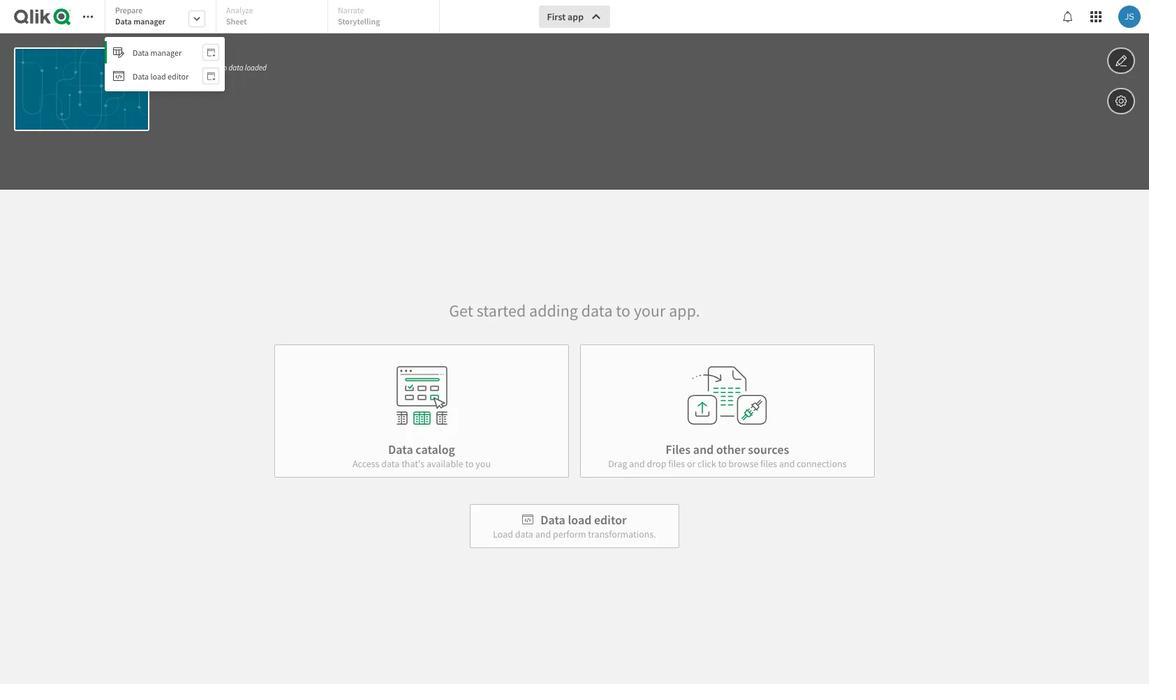 Task type: vqa. For each thing, say whether or not it's contained in the screenshot.
Get
yes



Task type: locate. For each thing, give the bounding box(es) containing it.
data down the prepare
[[115, 16, 132, 27]]

toolbar containing first app
[[0, 0, 1149, 190]]

prepare data manager
[[115, 5, 165, 27]]

0 vertical spatial editor
[[168, 71, 189, 81]]

data left catalog
[[388, 442, 413, 458]]

access
[[352, 458, 379, 470]]

load
[[150, 71, 166, 81], [568, 512, 592, 528]]

editor right perform
[[594, 512, 627, 528]]

data right data manager image
[[133, 47, 149, 58]]

first
[[547, 10, 566, 23], [163, 47, 182, 60], [163, 78, 181, 91]]

1 vertical spatial data load editor
[[540, 512, 627, 528]]

you
[[476, 458, 491, 470]]

1 vertical spatial first
[[163, 47, 182, 60]]

app inside button
[[568, 10, 584, 23]]

first app
[[547, 10, 584, 23]]

to left your
[[616, 300, 630, 321]]

and
[[693, 442, 714, 458], [629, 458, 645, 470], [779, 458, 795, 470], [535, 528, 551, 541]]

1 files from the left
[[668, 458, 685, 470]]

files right browse
[[760, 458, 777, 470]]

loaded
[[245, 63, 267, 73]]

manager up data load editor button
[[150, 47, 182, 58]]

and left perform
[[535, 528, 551, 541]]

drag
[[608, 458, 627, 470]]

2 files from the left
[[760, 458, 777, 470]]

editor
[[168, 71, 189, 81], [594, 512, 627, 528]]

1 horizontal spatial editor
[[594, 512, 627, 528]]

app.
[[669, 300, 700, 321]]

data load editor down data manager
[[133, 71, 189, 81]]

adding
[[529, 300, 578, 321]]

2 horizontal spatial to
[[718, 458, 727, 470]]

files
[[668, 458, 685, 470], [760, 458, 777, 470]]

0 vertical spatial load
[[150, 71, 166, 81]]

1 vertical spatial manager
[[150, 47, 182, 58]]

1 vertical spatial app
[[184, 47, 200, 60]]

prepare
[[115, 5, 143, 15]]

data right no
[[229, 63, 243, 73]]

app options image
[[1115, 93, 1127, 110]]

load
[[493, 528, 513, 541]]

files
[[666, 442, 691, 458]]

data load editor inside button
[[133, 71, 189, 81]]

data inside data manager button
[[133, 47, 149, 58]]

manager inside button
[[150, 47, 182, 58]]

manager
[[133, 16, 165, 27], [150, 47, 182, 58]]

0 horizontal spatial files
[[668, 458, 685, 470]]

0 vertical spatial data load editor
[[133, 71, 189, 81]]

editor down data manager button
[[168, 71, 189, 81]]

data load editor
[[133, 71, 189, 81], [540, 512, 627, 528]]

to
[[616, 300, 630, 321], [465, 458, 474, 470], [718, 458, 727, 470]]

data load editor button
[[105, 65, 225, 87]]

drop
[[647, 458, 666, 470]]

perform
[[553, 528, 586, 541]]

transformations.
[[588, 528, 656, 541]]

manager down the prepare
[[133, 16, 165, 27]]

0 vertical spatial first
[[547, 10, 566, 23]]

0 horizontal spatial to
[[465, 458, 474, 470]]

load data and perform transformations.
[[493, 528, 656, 541]]

data
[[229, 63, 243, 73], [581, 300, 613, 321], [381, 458, 400, 470], [515, 528, 533, 541]]

data right adding
[[581, 300, 613, 321]]

data load editor down drag
[[540, 512, 627, 528]]

1 vertical spatial editor
[[594, 512, 627, 528]]

app
[[568, 10, 584, 23], [184, 47, 200, 60], [183, 78, 199, 91]]

connections
[[797, 458, 847, 470]]

1 horizontal spatial files
[[760, 458, 777, 470]]

data inside data catalog access data that's available to you
[[388, 442, 413, 458]]

data right load
[[540, 512, 565, 528]]

2 vertical spatial app
[[183, 78, 199, 91]]

loaded:
[[193, 63, 217, 73]]

0 horizontal spatial editor
[[168, 71, 189, 81]]

toolbar
[[0, 0, 1149, 190]]

data inside first app data last loaded: no data loaded first app
[[229, 63, 243, 73]]

get
[[449, 300, 473, 321]]

0 vertical spatial manager
[[133, 16, 165, 27]]

data right application image
[[133, 71, 149, 81]]

application image
[[113, 71, 124, 82]]

and right files
[[693, 442, 714, 458]]

other
[[716, 442, 745, 458]]

data manager image
[[113, 47, 124, 58]]

0 horizontal spatial load
[[150, 71, 166, 81]]

files left or in the right of the page
[[668, 458, 685, 470]]

first inside first app button
[[547, 10, 566, 23]]

that's
[[401, 458, 425, 470]]

data inside data catalog access data that's available to you
[[381, 458, 400, 470]]

your
[[634, 300, 666, 321]]

to right click
[[718, 458, 727, 470]]

0 vertical spatial app
[[568, 10, 584, 23]]

app for first app
[[568, 10, 584, 23]]

data left last at the left of page
[[163, 63, 179, 73]]

data
[[115, 16, 132, 27], [133, 47, 149, 58], [163, 63, 179, 73], [133, 71, 149, 81], [388, 442, 413, 458], [540, 512, 565, 528]]

1 horizontal spatial load
[[568, 512, 592, 528]]

1 horizontal spatial data load editor
[[540, 512, 627, 528]]

to left you
[[465, 458, 474, 470]]

manager inside prepare data manager
[[133, 16, 165, 27]]

no
[[218, 63, 227, 73]]

data left that's
[[381, 458, 400, 470]]

0 horizontal spatial data load editor
[[133, 71, 189, 81]]



Task type: describe. For each thing, give the bounding box(es) containing it.
and left connections
[[779, 458, 795, 470]]

2 vertical spatial first
[[163, 78, 181, 91]]

data manager
              - open in new tab image
[[207, 47, 215, 58]]

load inside button
[[150, 71, 166, 81]]

click
[[697, 458, 716, 470]]

edit image
[[1115, 52, 1127, 69]]

first app button
[[539, 6, 610, 28]]

browse
[[729, 458, 758, 470]]

data inside first app data last loaded: no data loaded first app
[[163, 63, 179, 73]]

1 horizontal spatial to
[[616, 300, 630, 321]]

or
[[687, 458, 696, 470]]

1 vertical spatial load
[[568, 512, 592, 528]]

last
[[180, 63, 192, 73]]

data inside data load editor button
[[133, 71, 149, 81]]

data inside prepare data manager
[[115, 16, 132, 27]]

first for first app data last loaded: no data loaded first app
[[163, 47, 182, 60]]

first for first app
[[547, 10, 566, 23]]

first app data last loaded: no data loaded first app
[[163, 47, 267, 91]]

and right drag
[[629, 458, 645, 470]]

to inside files and other sources drag and drop files or click to browse files and connections
[[718, 458, 727, 470]]

data right load
[[515, 528, 533, 541]]

available
[[426, 458, 463, 470]]

started
[[477, 300, 526, 321]]

data manager
[[133, 47, 182, 58]]

data catalog access data that's available to you
[[352, 442, 491, 470]]

get started adding data to your app.
[[449, 300, 700, 321]]

data load editor
              - open in new tab image
[[207, 71, 215, 82]]

get started adding data to your app. application
[[0, 0, 1149, 685]]

editor inside button
[[168, 71, 189, 81]]

files and other sources drag and drop files or click to browse files and connections
[[608, 442, 847, 470]]

sources
[[748, 442, 789, 458]]

data manager button
[[105, 41, 225, 64]]

catalog
[[416, 442, 455, 458]]

app for first app data last loaded: no data loaded first app
[[184, 47, 200, 60]]

to inside data catalog access data that's available to you
[[465, 458, 474, 470]]



